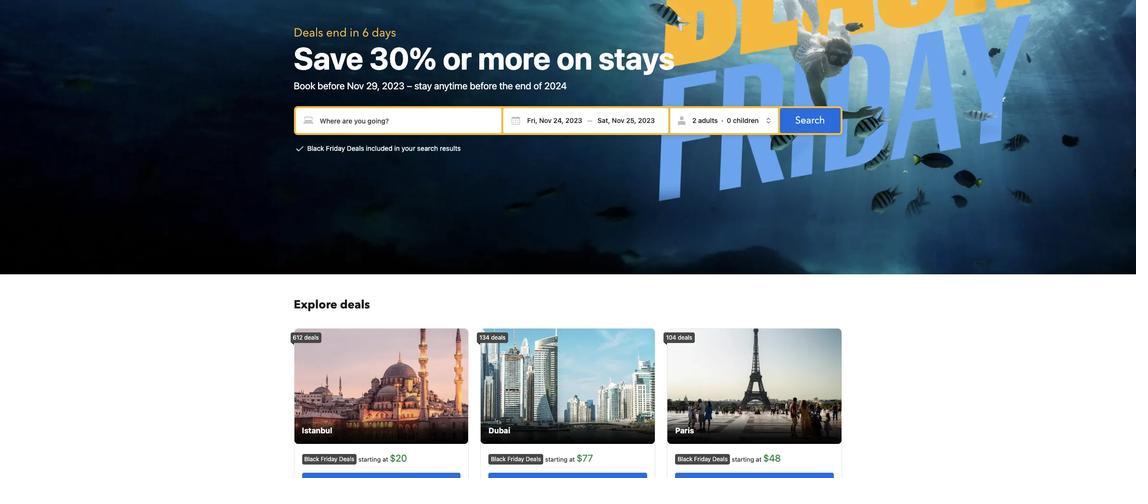 Task type: locate. For each thing, give the bounding box(es) containing it.
nov right fri,
[[539, 117, 552, 125]]

at for $20
[[383, 456, 388, 464]]

search button
[[780, 108, 841, 133]]

2 horizontal spatial nov
[[612, 117, 625, 125]]

deals inside black friday deals starting at $20
[[339, 456, 354, 463]]

stay
[[414, 80, 432, 92]]

2023 inside deals end in 6 days save 30% or more on stays book before nov 29, 2023 – stay anytime before the end of 2024
[[382, 80, 405, 92]]

3 starting from the left
[[732, 456, 754, 464]]

at left $77
[[569, 456, 575, 464]]

0 horizontal spatial in
[[350, 25, 359, 41]]

starting inside black friday deals starting at $48
[[732, 456, 754, 464]]

end left 6
[[326, 25, 347, 41]]

1 horizontal spatial end
[[515, 80, 531, 92]]

1 horizontal spatial nov
[[539, 117, 552, 125]]

starting left $48
[[732, 456, 754, 464]]

friday
[[326, 144, 345, 153], [321, 456, 338, 463], [508, 456, 524, 463], [694, 456, 711, 463]]

in left your
[[394, 144, 400, 153]]

starting
[[358, 456, 381, 464], [545, 456, 568, 464], [732, 456, 754, 464]]

2023
[[382, 80, 405, 92], [566, 117, 582, 125], [638, 117, 655, 125]]

2023 right "24,"
[[566, 117, 582, 125]]

2 horizontal spatial at
[[756, 456, 762, 464]]

1 at from the left
[[383, 456, 388, 464]]

fri,
[[527, 117, 537, 125]]

3 at from the left
[[756, 456, 762, 464]]

0 vertical spatial in
[[350, 25, 359, 41]]

friday inside black friday deals starting at $20
[[321, 456, 338, 463]]

0 horizontal spatial starting
[[358, 456, 381, 464]]

at inside black friday deals starting at $77
[[569, 456, 575, 464]]

on
[[557, 40, 592, 77]]

deals for explore deals
[[340, 297, 370, 313]]

included
[[366, 144, 393, 153]]

before
[[318, 80, 345, 92], [470, 80, 497, 92]]

deals for your
[[347, 144, 364, 153]]

end
[[326, 25, 347, 41], [515, 80, 531, 92]]

search
[[417, 144, 438, 153]]

black inside black friday deals starting at $77
[[491, 456, 506, 463]]

deals right the explore in the bottom of the page
[[340, 297, 370, 313]]

deals inside deals end in 6 days save 30% or more on stays book before nov 29, 2023 – stay anytime before the end of 2024
[[294, 25, 323, 41]]

deals for 104 deals
[[678, 334, 692, 342]]

2 starting from the left
[[545, 456, 568, 464]]

starting for $77
[[545, 456, 568, 464]]

104
[[666, 334, 676, 342]]

adults
[[698, 117, 718, 125]]

2 at from the left
[[569, 456, 575, 464]]

at
[[383, 456, 388, 464], [569, 456, 575, 464], [756, 456, 762, 464]]

deals right 612
[[304, 334, 319, 342]]

30%
[[369, 40, 437, 77]]

0 horizontal spatial before
[[318, 80, 345, 92]]

istanbul image
[[294, 329, 469, 445]]

end left of
[[515, 80, 531, 92]]

starting inside black friday deals starting at $77
[[545, 456, 568, 464]]

0 horizontal spatial nov
[[347, 80, 364, 92]]

starting left $77
[[545, 456, 568, 464]]

paris link
[[668, 329, 842, 445]]

1 horizontal spatial starting
[[545, 456, 568, 464]]

nov left 25
[[612, 117, 625, 125]]

None search field
[[294, 106, 842, 135]]

1 horizontal spatial in
[[394, 144, 400, 153]]

134
[[480, 334, 490, 342]]

starting for $48
[[732, 456, 754, 464]]

deals inside black friday deals starting at $48
[[713, 456, 728, 463]]

deals right 104
[[678, 334, 692, 342]]

in left 6
[[350, 25, 359, 41]]

black inside black friday deals starting at $20
[[304, 456, 319, 463]]

deals right 134
[[491, 334, 506, 342]]

svg image
[[598, 116, 607, 126]]

at inside black friday deals starting at $20
[[383, 456, 388, 464]]

before right book
[[318, 80, 345, 92]]

starting inside black friday deals starting at $20
[[358, 456, 381, 464]]

before left the
[[470, 80, 497, 92]]

at left $48
[[756, 456, 762, 464]]

·
[[721, 117, 724, 125]]

book
[[294, 80, 315, 92]]

2023 for fri, nov 24, 2023
[[566, 117, 582, 125]]

dubai link
[[481, 329, 655, 445]]

2 before from the left
[[470, 80, 497, 92]]

2023 right the 25, on the right of the page
[[638, 117, 655, 125]]

black inside black friday deals starting at $48
[[678, 456, 693, 463]]

2 horizontal spatial starting
[[732, 456, 754, 464]]

days
[[372, 25, 396, 41]]

1 horizontal spatial at
[[569, 456, 575, 464]]

1 horizontal spatial before
[[470, 80, 497, 92]]

nov for sat, nov 25, 2023
[[612, 117, 625, 125]]

friday inside black friday deals starting at $48
[[694, 456, 711, 463]]

starting left $20
[[358, 456, 381, 464]]

deals inside black friday deals starting at $77
[[526, 456, 541, 463]]

friday inside black friday deals starting at $77
[[508, 456, 524, 463]]

deals
[[294, 25, 323, 41], [347, 144, 364, 153], [339, 456, 354, 463], [526, 456, 541, 463], [713, 456, 728, 463]]

the
[[499, 80, 513, 92]]

deals for $20
[[339, 456, 354, 463]]

6
[[362, 25, 369, 41]]

at for $48
[[756, 456, 762, 464]]

in
[[350, 25, 359, 41], [394, 144, 400, 153]]

2023 left –
[[382, 80, 405, 92]]

612
[[293, 334, 303, 342]]

sat,
[[598, 117, 610, 125]]

1 horizontal spatial 2023
[[566, 117, 582, 125]]

nov left the 29,
[[347, 80, 364, 92]]

0 horizontal spatial end
[[326, 25, 347, 41]]

2 horizontal spatial 2023
[[638, 117, 655, 125]]

at for $77
[[569, 456, 575, 464]]

104 deals
[[666, 334, 692, 342]]

0 horizontal spatial 2023
[[382, 80, 405, 92]]

dubai image
[[481, 329, 655, 445]]

2024
[[544, 80, 567, 92]]

1 starting from the left
[[358, 456, 381, 464]]

–
[[407, 80, 412, 92]]

2
[[692, 117, 697, 125]]

deals
[[340, 297, 370, 313], [304, 334, 319, 342], [491, 334, 506, 342], [678, 334, 692, 342]]

2023 for sat, nov 25, 2023
[[638, 117, 655, 125]]

at left $20
[[383, 456, 388, 464]]

black for your
[[307, 144, 324, 153]]

134 deals
[[480, 334, 506, 342]]

deals for 612 deals
[[304, 334, 319, 342]]

at inside black friday deals starting at $48
[[756, 456, 762, 464]]

black
[[307, 144, 324, 153], [304, 456, 319, 463], [491, 456, 506, 463], [678, 456, 693, 463]]

nov
[[347, 80, 364, 92], [539, 117, 552, 125], [612, 117, 625, 125]]

more
[[478, 40, 551, 77]]

29,
[[366, 80, 380, 92]]

0 horizontal spatial at
[[383, 456, 388, 464]]



Task type: describe. For each thing, give the bounding box(es) containing it.
deals end in 6 days save 30% or more on stays book before nov 29, 2023 – stay anytime before the end of 2024
[[294, 25, 675, 92]]

black friday deals included in your search results
[[307, 144, 461, 153]]

black for $77
[[491, 456, 506, 463]]

save
[[294, 40, 363, 77]]

25
[[626, 112, 632, 117]]

friday for your
[[326, 144, 345, 153]]

2 adults · 0 children
[[692, 117, 759, 125]]

explore
[[294, 297, 337, 313]]

your
[[402, 144, 415, 153]]

24,
[[554, 117, 564, 125]]

deals for $48
[[713, 456, 728, 463]]

friday for $48
[[694, 456, 711, 463]]

25,
[[626, 117, 636, 125]]

paris image
[[668, 329, 842, 445]]

paris
[[675, 427, 694, 436]]

friday for $20
[[321, 456, 338, 463]]

black friday deals starting at $77
[[491, 453, 593, 464]]

612 deals
[[293, 334, 319, 342]]

Type your destination search field
[[296, 108, 501, 133]]

nov inside deals end in 6 days save 30% or more on stays book before nov 29, 2023 – stay anytime before the end of 2024
[[347, 80, 364, 92]]

dubai
[[489, 427, 510, 436]]

black for $20
[[304, 456, 319, 463]]

$20
[[390, 453, 407, 464]]

fri, nov 24, 2023
[[527, 117, 582, 125]]

deals for $77
[[526, 456, 541, 463]]

none search field containing search
[[294, 106, 842, 135]]

0
[[727, 117, 731, 125]]

sat, nov 25, 2023
[[598, 117, 655, 125]]

in inside deals end in 6 days save 30% or more on stays book before nov 29, 2023 – stay anytime before the end of 2024
[[350, 25, 359, 41]]

or
[[443, 40, 472, 77]]

istanbul link
[[294, 329, 469, 445]]

stays
[[599, 40, 675, 77]]

search
[[795, 114, 825, 127]]

of
[[534, 80, 542, 92]]

friday for $77
[[508, 456, 524, 463]]

istanbul
[[302, 427, 332, 436]]

starting for $20
[[358, 456, 381, 464]]

results
[[440, 144, 461, 153]]

black for $48
[[678, 456, 693, 463]]

1 before from the left
[[318, 80, 345, 92]]

black friday deals starting at $20
[[304, 453, 407, 464]]

1 vertical spatial end
[[515, 80, 531, 92]]

svg image
[[511, 116, 521, 126]]

deals for 134 deals
[[491, 334, 506, 342]]

0 vertical spatial end
[[326, 25, 347, 41]]

1 vertical spatial in
[[394, 144, 400, 153]]

nov for fri, nov 24, 2023
[[539, 117, 552, 125]]

$77
[[577, 453, 593, 464]]

black friday deals starting at $48
[[678, 453, 781, 464]]

anytime
[[434, 80, 468, 92]]

children
[[733, 117, 759, 125]]

$48
[[763, 453, 781, 464]]

explore deals
[[294, 297, 370, 313]]



Task type: vqa. For each thing, say whether or not it's contained in the screenshot.
second svg icon from the left
yes



